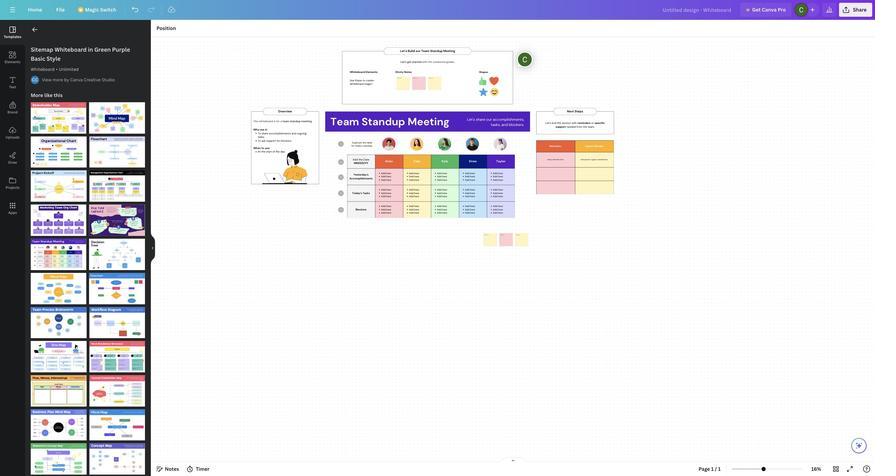 Task type: vqa. For each thing, say whether or not it's contained in the screenshot.
It: at left
yes



Task type: locate. For each thing, give the bounding box(es) containing it.
to down tasks
[[258, 139, 261, 143]]

let's inside let's share our accomplishments, tasks, and blockers.
[[467, 117, 475, 122]]

0 horizontal spatial and
[[292, 132, 296, 135]]

needed down needed
[[598, 159, 605, 161]]

draw button
[[0, 146, 25, 171]]

1 horizontal spatial needed
[[598, 159, 605, 161]]

here
[[561, 159, 564, 161], [605, 159, 609, 161], [387, 172, 392, 175], [415, 172, 420, 175], [443, 172, 448, 175], [471, 172, 476, 175], [499, 172, 504, 175], [387, 175, 392, 178], [415, 175, 420, 178], [443, 175, 448, 178], [471, 175, 476, 178], [499, 175, 504, 178], [387, 179, 392, 182], [415, 179, 420, 182], [443, 179, 448, 182], [471, 179, 476, 182], [499, 179, 504, 182], [387, 189, 392, 192], [415, 189, 420, 192], [443, 189, 448, 192], [471, 189, 476, 192], [499, 189, 504, 192], [387, 192, 392, 195], [415, 192, 420, 195], [443, 192, 448, 195], [471, 192, 476, 195], [499, 192, 504, 195], [387, 195, 392, 198], [415, 195, 420, 198], [443, 195, 448, 198], [471, 195, 476, 198], [499, 195, 504, 198], [387, 205, 392, 208], [415, 205, 420, 208], [443, 205, 448, 208], [471, 205, 476, 208], [499, 205, 504, 208], [387, 208, 392, 212], [415, 208, 420, 212], [443, 208, 448, 212], [471, 208, 476, 212], [499, 208, 504, 212], [387, 212, 392, 215], [415, 212, 420, 215], [443, 212, 448, 215], [471, 212, 476, 215], [499, 212, 504, 215]]

work breakdown structure team whiteboard in red purple green trendy stickers style group
[[89, 338, 145, 373]]

specific inside this whiteboard is for a team standup meeting . let's end the session with reminders or specific support needed from the team.
[[595, 121, 605, 125]]

1 vertical spatial share
[[262, 132, 268, 135]]

1 horizontal spatial whiteboard
[[55, 46, 87, 54]]

and left ongoing
[[292, 132, 296, 135]]

workflow diagram planning whiteboard in purple blue modern professional style image
[[89, 308, 145, 339]]

0 vertical spatial to
[[258, 132, 261, 135]]

use
[[350, 79, 354, 82]]

with right started
[[422, 60, 428, 63]]

2 to from the top
[[258, 139, 261, 143]]

1 horizontal spatial let's
[[467, 117, 475, 122]]

0 vertical spatial elements
[[5, 59, 21, 64]]

workflow diagram planning whiteboard in purple blue modern professional style group
[[89, 303, 145, 339]]

0 vertical spatial for
[[276, 119, 280, 123]]

numbered
[[433, 60, 446, 63]]

1 horizontal spatial canva
[[763, 6, 777, 13]]

hide image
[[151, 232, 155, 265]]

site map team whiteboard in purple blue green friendly professional style group
[[31, 338, 87, 373]]

canva
[[763, 6, 777, 13], [70, 77, 83, 83]]

needed down the session at top
[[567, 125, 576, 128]]

ask
[[262, 139, 266, 143]]

support down support
[[592, 159, 598, 161]]

more
[[31, 92, 43, 99]]

when
[[253, 146, 261, 150]]

1 horizontal spatial specific
[[595, 121, 605, 125]]

aries
[[386, 160, 393, 164]]

magic switch button
[[73, 3, 122, 17]]

0 vertical spatial whiteboard
[[350, 82, 364, 86]]

specific
[[595, 121, 605, 125], [585, 159, 591, 161]]

canva inside the main menu bar
[[763, 6, 777, 13]]

support right ask
[[266, 139, 276, 143]]

0 horizontal spatial whiteboard
[[31, 66, 55, 72]]

whiteboard inside sitemap whiteboard in green purple basic style
[[55, 46, 87, 54]]

whiteboard down these
[[350, 82, 364, 86]]

switch
[[100, 6, 116, 13]]

canva right by
[[70, 77, 83, 83]]

1 vertical spatial a
[[552, 159, 553, 161]]

pro
[[779, 6, 787, 13]]

0 vertical spatial support
[[556, 125, 566, 128]]

0 horizontal spatial with
[[422, 60, 428, 63]]

side panel tab list
[[0, 20, 25, 221]]

management org chart team whiteboard in black red green trendy sticker style image
[[89, 171, 145, 202]]

1 right /
[[719, 466, 721, 473]]

a left reminder
[[552, 159, 553, 161]]

notes left timer button
[[165, 466, 179, 473]]

these
[[355, 79, 362, 82]]

blockers.
[[509, 122, 525, 127]]

1 vertical spatial to
[[262, 146, 264, 150]]

end
[[552, 121, 557, 125]]

with up the from
[[572, 121, 577, 125]]

0 horizontal spatial a
[[280, 119, 282, 123]]

at
[[258, 150, 261, 154]]

started
[[412, 60, 422, 63]]

1 horizontal spatial elements
[[366, 70, 378, 74]]

1 horizontal spatial notes
[[404, 70, 412, 74]]

1 horizontal spatial a
[[552, 159, 553, 161]]

mindmap brainstorm whiteboard in blue grey minimal lines style group
[[89, 406, 145, 441]]

taylor
[[497, 160, 506, 164]]

reminder
[[553, 159, 560, 161]]

management org chart team whiteboard in black red green trendy sticker style group
[[89, 167, 145, 202]]

get canva pro button
[[741, 3, 792, 17]]

/
[[716, 466, 718, 473]]

for down the accomplishments
[[277, 139, 280, 143]]

remote meetings whiteboard in orange red basic style group
[[31, 235, 86, 271]]

add
[[353, 158, 358, 162], [548, 159, 551, 161], [581, 159, 585, 161], [381, 172, 386, 175], [409, 172, 414, 175], [437, 172, 442, 175], [465, 172, 470, 175], [493, 172, 498, 175], [381, 175, 386, 178], [409, 175, 414, 178], [437, 175, 442, 178], [465, 175, 470, 178], [493, 175, 498, 178], [381, 179, 386, 182], [409, 179, 414, 182], [437, 179, 442, 182], [465, 179, 470, 182], [493, 179, 498, 182], [381, 189, 386, 192], [409, 189, 414, 192], [437, 189, 442, 192], [465, 189, 470, 192], [493, 189, 498, 192], [381, 192, 386, 195], [409, 192, 414, 195], [437, 192, 442, 195], [465, 192, 470, 195], [493, 192, 498, 195], [381, 195, 386, 198], [409, 195, 414, 198], [437, 195, 442, 198], [465, 195, 470, 198], [493, 195, 498, 198], [381, 205, 386, 208], [409, 205, 414, 208], [437, 205, 442, 208], [465, 205, 470, 208], [493, 205, 498, 208], [381, 208, 386, 212], [409, 208, 414, 212], [437, 208, 442, 212], [465, 208, 470, 212], [493, 208, 498, 212], [381, 212, 386, 215], [409, 212, 414, 215], [437, 212, 442, 215], [465, 212, 470, 215], [493, 212, 498, 215]]

templates
[[4, 34, 21, 39]]

create
[[366, 79, 374, 82]]

timer button
[[185, 464, 212, 476]]

flowchart whiteboard in orange blue minimal lines style image
[[89, 273, 145, 305]]

0 vertical spatial to
[[363, 79, 365, 82]]

whiteboard
[[350, 82, 364, 86], [259, 119, 273, 123]]

let's for the
[[401, 60, 407, 63]]

this whiteboard is for a team standup meeting . let's end the session with reminders or specific support needed from the team.
[[253, 119, 605, 128]]

and down accomplishments,
[[502, 122, 508, 127]]

let's left get
[[401, 60, 407, 63]]

a left team
[[280, 119, 282, 123]]

business plan mind map brainstorm whiteboard in blue red modern professional style group
[[31, 406, 87, 441]]

to up tasks
[[258, 132, 261, 135]]

1 horizontal spatial 1
[[719, 466, 721, 473]]

1 horizontal spatial share
[[476, 117, 486, 122]]

whiteboard inside "whiteboard elements sticky notes shapes"
[[350, 70, 365, 74]]

page
[[699, 466, 711, 473]]

1 vertical spatial elements
[[366, 70, 378, 74]]

1 vertical spatial specific
[[585, 159, 591, 161]]

mindmap brainstorm whiteboard in blue grey minimal lines style image
[[89, 410, 145, 441]]

get canva pro
[[753, 6, 787, 13]]

0 horizontal spatial to
[[262, 146, 264, 150]]

for
[[276, 119, 280, 123], [277, 139, 280, 143], [352, 144, 355, 147]]

accomplishments
[[269, 132, 291, 135]]

support
[[556, 125, 566, 128], [266, 139, 276, 143], [592, 159, 598, 161]]

concept map planning whiteboard in purple green modern professional style image
[[89, 444, 145, 476]]

1 vertical spatial to
[[258, 139, 261, 143]]

whiteboard up these
[[350, 70, 365, 74]]

meeting
[[301, 119, 312, 123]]

1 horizontal spatial to
[[363, 79, 365, 82]]

let's left our
[[467, 117, 475, 122]]

for down duplicate
[[352, 144, 355, 147]]

for inside duplicate the table for today's standup.
[[352, 144, 355, 147]]

support
[[586, 145, 595, 148]]

elements inside button
[[5, 59, 21, 64]]

to left use:
[[262, 146, 264, 150]]

canva creative studio image
[[31, 76, 39, 84]]

uploads
[[6, 135, 20, 140]]

2 1 from the left
[[719, 466, 721, 473]]

0 vertical spatial needed
[[567, 125, 576, 128]]

to
[[258, 132, 261, 135], [258, 139, 261, 143]]

remote meetings whiteboard in orange red basic style image
[[31, 239, 86, 271]]

support inside this whiteboard is for a team standup meeting . let's end the session with reminders or specific support needed from the team.
[[556, 125, 566, 128]]

1 vertical spatial with
[[572, 121, 577, 125]]

org chart whiteboard in yellow red basic style group
[[31, 132, 87, 168]]

with inside this whiteboard is for a team standup meeting . let's end the session with reminders or specific support needed from the team.
[[572, 121, 577, 125]]

0 horizontal spatial specific
[[585, 159, 591, 161]]

the up mm/dd/yy
[[359, 158, 363, 162]]

whiteboard up view
[[31, 66, 55, 72]]

0 horizontal spatial canva
[[70, 77, 83, 83]]

the inside duplicate the table for today's standup.
[[363, 141, 366, 144]]

classroom time capsule whiteboard in violet pastel pink mint green style image
[[89, 205, 145, 236]]

2 horizontal spatial let's
[[546, 121, 551, 125]]

0 vertical spatial and
[[502, 122, 508, 127]]

elements button
[[0, 45, 25, 70]]

1 horizontal spatial whiteboard
[[350, 82, 364, 86]]

2 horizontal spatial whiteboard
[[350, 70, 365, 74]]

0 vertical spatial specific
[[595, 121, 605, 125]]

1 horizontal spatial support
[[556, 125, 566, 128]]

today's
[[353, 192, 362, 195]]

0 vertical spatial a
[[280, 119, 282, 123]]

1 vertical spatial support
[[266, 139, 276, 143]]

notes right the sticky
[[404, 70, 412, 74]]

the up standup.
[[363, 141, 366, 144]]

organizational chart team whiteboard in royal purple pastel purple friendly professional style image
[[31, 205, 86, 236]]

share
[[476, 117, 486, 122], [262, 132, 268, 135]]

for inside this whiteboard is for a team standup meeting . let's end the session with reminders or specific support needed from the team.
[[276, 119, 280, 123]]

let's for tasks,
[[467, 117, 475, 122]]

canva assistant image
[[856, 442, 864, 451]]

or
[[592, 121, 594, 125]]

2 vertical spatial for
[[352, 144, 355, 147]]

1
[[712, 466, 714, 473], [719, 466, 721, 473]]

the down reminders
[[583, 125, 588, 128]]

team process brainstorm whiteboard in blue green modern professional style image
[[31, 308, 87, 339]]

share button
[[840, 3, 873, 17]]

business plan mind map brainstorm whiteboard in blue red modern professional style image
[[31, 410, 87, 441]]

1 vertical spatial whiteboard
[[259, 119, 273, 123]]

brainstorm concept map planning whiteboard in green purple blue simple colorful style image
[[31, 444, 87, 476]]

tasks,
[[491, 122, 501, 127]]

today's
[[355, 144, 363, 147]]

canva creative studio element
[[31, 76, 39, 84]]

0 horizontal spatial share
[[262, 132, 268, 135]]

show pages image
[[497, 458, 530, 464]]

add here add here add here
[[381, 172, 392, 182], [409, 172, 420, 182], [437, 172, 448, 182], [465, 172, 476, 182], [493, 172, 504, 182], [381, 189, 392, 198], [409, 189, 420, 198], [437, 189, 448, 198], [465, 189, 476, 198], [493, 189, 504, 198], [381, 205, 392, 215], [409, 205, 420, 215], [437, 205, 448, 215], [465, 205, 476, 215], [493, 205, 504, 215]]

1 left /
[[712, 466, 714, 473]]

this
[[54, 92, 63, 99]]

like
[[44, 92, 53, 99]]

with
[[422, 60, 428, 63], [572, 121, 577, 125]]

duplicate the table for today's standup.
[[352, 141, 373, 147]]

session
[[562, 121, 571, 125]]

0 vertical spatial notes
[[404, 70, 412, 74]]

flowchart whiteboard in orange blue minimal lines style group
[[89, 269, 145, 305]]

0 horizontal spatial elements
[[5, 59, 21, 64]]

projects button
[[0, 171, 25, 196]]

sitemap whiteboard in green purple basic style
[[31, 46, 130, 63]]

tasks
[[363, 192, 370, 195]]

stakeholder map team whiteboard in green yellow purple trendy stickers style group
[[31, 98, 86, 134]]

whiteboard up style
[[55, 46, 87, 54]]

blockers
[[356, 208, 367, 212]]

more
[[53, 77, 63, 83]]

mind map brainstorm whiteboard in colorful style image
[[89, 102, 145, 134]]

0 vertical spatial canva
[[763, 6, 777, 13]]

today's tasks
[[353, 192, 370, 195]]

1 vertical spatial notes
[[165, 466, 179, 473]]

for right is
[[276, 119, 280, 123]]

1 horizontal spatial and
[[502, 122, 508, 127]]

plus minus interesting education whiteboard in yellow orange green lined style group
[[31, 372, 87, 407]]

0 horizontal spatial notes
[[165, 466, 179, 473]]

standup
[[290, 119, 301, 123]]

specific down support
[[585, 159, 591, 161]]

ongoing
[[297, 132, 307, 135]]

of
[[273, 150, 275, 154]]

let's inside this whiteboard is for a team standup meeting . let's end the session with reminders or specific support needed from the team.
[[546, 121, 551, 125]]

site map team whiteboard in purple blue green friendly professional style image
[[31, 342, 87, 373]]

whiteboard up it:
[[259, 119, 273, 123]]

share left our
[[476, 117, 486, 122]]

0 vertical spatial share
[[476, 117, 486, 122]]

elements up text button
[[5, 59, 21, 64]]

2 horizontal spatial support
[[592, 159, 598, 161]]

elements
[[5, 59, 21, 64], [366, 70, 378, 74]]

the
[[428, 60, 432, 63], [557, 121, 562, 125], [583, 125, 588, 128], [363, 141, 366, 144], [261, 150, 265, 154], [276, 150, 280, 154], [359, 158, 363, 162]]

0 horizontal spatial let's
[[401, 60, 407, 63]]

let's left end
[[546, 121, 551, 125]]

let's
[[401, 60, 407, 63], [467, 117, 475, 122], [546, 121, 551, 125]]

0 horizontal spatial support
[[266, 139, 276, 143]]

mm/dd/yy
[[354, 162, 369, 165]]

for inside why use it: to share accomplishments and ongoing tasks to ask support for blockers
[[277, 139, 280, 143]]

1 vertical spatial and
[[292, 132, 296, 135]]

elements up create
[[366, 70, 378, 74]]

and inside why use it: to share accomplishments and ongoing tasks to ask support for blockers
[[292, 132, 296, 135]]

add inside add the date mm/dd/yy
[[353, 158, 358, 162]]

from
[[577, 125, 583, 128]]

to
[[363, 79, 365, 82], [262, 146, 264, 150]]

specific right or
[[595, 121, 605, 125]]

add the date mm/dd/yy
[[353, 158, 370, 165]]

share down it:
[[262, 132, 268, 135]]

text
[[9, 85, 16, 90]]

2 vertical spatial support
[[592, 159, 598, 161]]

whiteboard for whiteboard
[[31, 66, 55, 72]]

0 horizontal spatial whiteboard
[[259, 119, 273, 123]]

1 vertical spatial for
[[277, 139, 280, 143]]

whiteboard inside this whiteboard is for a team standup meeting . let's end the session with reminders or specific support needed from the team.
[[259, 119, 273, 123]]

blockers
[[281, 139, 291, 143]]

notes inside "whiteboard elements sticky notes shapes"
[[404, 70, 412, 74]]

1 horizontal spatial with
[[572, 121, 577, 125]]

canva left "pro"
[[763, 6, 777, 13]]

0 horizontal spatial needed
[[567, 125, 576, 128]]

0 horizontal spatial 1
[[712, 466, 714, 473]]

team
[[283, 119, 289, 123]]

reminders support needed
[[550, 145, 604, 148]]

share inside why use it: to share accomplishments and ongoing tasks to ask support for blockers
[[262, 132, 268, 135]]

support down the session at top
[[556, 125, 566, 128]]

decision tree team whiteboard in green blue yellow simple colorful style image
[[89, 239, 145, 271]]

to right these
[[363, 79, 365, 82]]



Task type: describe. For each thing, give the bounding box(es) containing it.
use these to create whiteboard magic!
[[350, 79, 374, 86]]

file
[[56, 6, 65, 13]]

file button
[[51, 3, 70, 17]]

sticky
[[396, 70, 404, 74]]

mind map whiteboard in blue and yellow simple brainstorm style group
[[31, 269, 87, 305]]

style
[[47, 55, 61, 63]]

templates button
[[0, 20, 25, 45]]

0 vertical spatial with
[[422, 60, 428, 63]]

the right end
[[557, 121, 562, 125]]

our
[[487, 117, 492, 122]]

1 vertical spatial needed
[[598, 159, 605, 161]]

organizational chart team whiteboard in royal purple pastel purple friendly professional style group
[[31, 201, 86, 236]]

yesterday's accomplishments
[[350, 173, 373, 180]]

to inside when to use: at the start of the day
[[262, 146, 264, 150]]

cam
[[414, 160, 421, 164]]

duplicate
[[352, 141, 362, 144]]

decision tree team whiteboard in green blue yellow simple colorful style group
[[89, 235, 145, 271]]

tasks
[[258, 135, 264, 139]]

position
[[157, 25, 176, 31]]

sitemap
[[31, 46, 53, 54]]

1 1 from the left
[[712, 466, 714, 473]]

mind map brainstorm whiteboard in colorful style group
[[89, 98, 145, 134]]

notes button
[[154, 464, 182, 476]]

org chart whiteboard in yellow red basic style image
[[31, 137, 87, 168]]

the right at
[[261, 150, 265, 154]]

mind map whiteboard in blue and yellow simple brainstorm style image
[[31, 273, 87, 305]]

project kickoff whiteboard in purple red basic style group
[[31, 167, 87, 202]]

needed inside this whiteboard is for a team standup meeting . let's end the session with reminders or specific support needed from the team.
[[567, 125, 576, 128]]

unlimited
[[59, 66, 79, 72]]

main menu bar
[[0, 0, 876, 20]]

purple
[[112, 46, 130, 54]]

by
[[64, 77, 69, 83]]

16%
[[812, 466, 822, 473]]

notes inside notes button
[[165, 466, 179, 473]]

team.
[[588, 125, 595, 128]]

magic!
[[365, 82, 373, 86]]

more like this
[[31, 92, 63, 99]]

magic switch
[[85, 6, 116, 13]]

why
[[253, 128, 259, 131]]

general stakeholder map team whiteboard in red yellow purple trendy sticker style image
[[89, 376, 145, 407]]

kyle
[[442, 160, 449, 164]]

date
[[364, 158, 370, 162]]

use
[[260, 128, 264, 131]]

home link
[[22, 3, 48, 17]]

day
[[281, 150, 285, 154]]

for for this
[[276, 119, 280, 123]]

share inside let's share our accomplishments, tasks, and blockers.
[[476, 117, 486, 122]]

elements inside "whiteboard elements sticky notes shapes"
[[366, 70, 378, 74]]

brainstorm concept map planning whiteboard in green purple blue simple colorful style group
[[31, 440, 87, 476]]

is
[[274, 119, 276, 123]]

Design title text field
[[658, 3, 738, 17]]

1 vertical spatial canva
[[70, 77, 83, 83]]

drew
[[470, 160, 477, 164]]

magic
[[85, 6, 99, 13]]

when to use: at the start of the day
[[253, 146, 285, 154]]

apps button
[[0, 196, 25, 221]]

shapes
[[479, 70, 488, 74]]

basic
[[31, 55, 45, 63]]

reminders
[[550, 145, 562, 148]]

stakeholder map team whiteboard in green yellow purple trendy stickers style image
[[31, 102, 86, 134]]

draw
[[8, 160, 17, 165]]

flow chart whiteboard in red blue basic style group
[[89, 132, 145, 168]]

timer
[[196, 466, 210, 473]]

accomplishments
[[350, 177, 373, 180]]

studio
[[102, 77, 115, 83]]

project kickoff whiteboard in purple red basic style image
[[31, 171, 87, 202]]

guides.
[[446, 60, 455, 63]]

get
[[753, 6, 761, 13]]

needed
[[595, 145, 604, 148]]

for for duplicate
[[352, 144, 355, 147]]

.
[[312, 119, 312, 123]]

standup.
[[364, 144, 373, 147]]

whiteboard inside use these to create whiteboard magic!
[[350, 82, 364, 86]]

classroom time capsule whiteboard in violet pastel pink mint green style group
[[89, 201, 145, 236]]

a inside this whiteboard is for a team standup meeting . let's end the session with reminders or specific support needed from the team.
[[280, 119, 282, 123]]

team process brainstorm whiteboard in blue green modern professional style group
[[31, 303, 87, 339]]

whiteboard for whiteboard elements sticky notes shapes
[[350, 70, 365, 74]]

the inside add the date mm/dd/yy
[[359, 158, 363, 162]]

the left the numbered
[[428, 60, 432, 63]]

uploads button
[[0, 121, 25, 146]]

concept map planning whiteboard in purple green modern professional style group
[[89, 440, 145, 476]]

creative
[[84, 77, 101, 83]]

add a reminder here add specific support needed here
[[548, 159, 609, 161]]

support inside why use it: to share accomplishments and ongoing tasks to ask support for blockers
[[266, 139, 276, 143]]

page 1 / 1
[[699, 466, 721, 473]]

position button
[[154, 23, 179, 34]]

and inside let's share our accomplishments, tasks, and blockers.
[[502, 122, 508, 127]]

brand button
[[0, 95, 25, 121]]

this
[[253, 119, 258, 123]]

accomplishments,
[[493, 117, 525, 122]]

16% button
[[806, 464, 828, 476]]

start
[[266, 150, 272, 154]]

plus minus interesting education whiteboard in yellow orange green lined style image
[[31, 376, 87, 407]]

whiteboard elements sticky notes shapes
[[350, 70, 488, 74]]

text button
[[0, 70, 25, 95]]

the right of
[[276, 150, 280, 154]]

general stakeholder map team whiteboard in red yellow purple trendy sticker style group
[[89, 372, 145, 407]]

why use it: to share accomplishments and ongoing tasks to ask support for blockers
[[253, 128, 307, 143]]

apps
[[8, 211, 17, 215]]

use:
[[265, 146, 270, 150]]

view
[[42, 77, 52, 83]]

work breakdown structure team whiteboard in red purple green trendy stickers style image
[[89, 342, 145, 373]]

get
[[407, 60, 412, 63]]

yesterday's
[[354, 173, 369, 177]]

in
[[88, 46, 93, 54]]

to inside use these to create whiteboard magic!
[[363, 79, 365, 82]]

flow chart whiteboard in red blue basic style image
[[89, 137, 145, 168]]

it:
[[265, 128, 268, 131]]

let's get started with the numbered guides.
[[401, 60, 455, 63]]

1 to from the top
[[258, 132, 261, 135]]

green
[[94, 46, 111, 54]]

home
[[28, 6, 42, 13]]

view more by canva creative studio
[[42, 77, 115, 83]]



